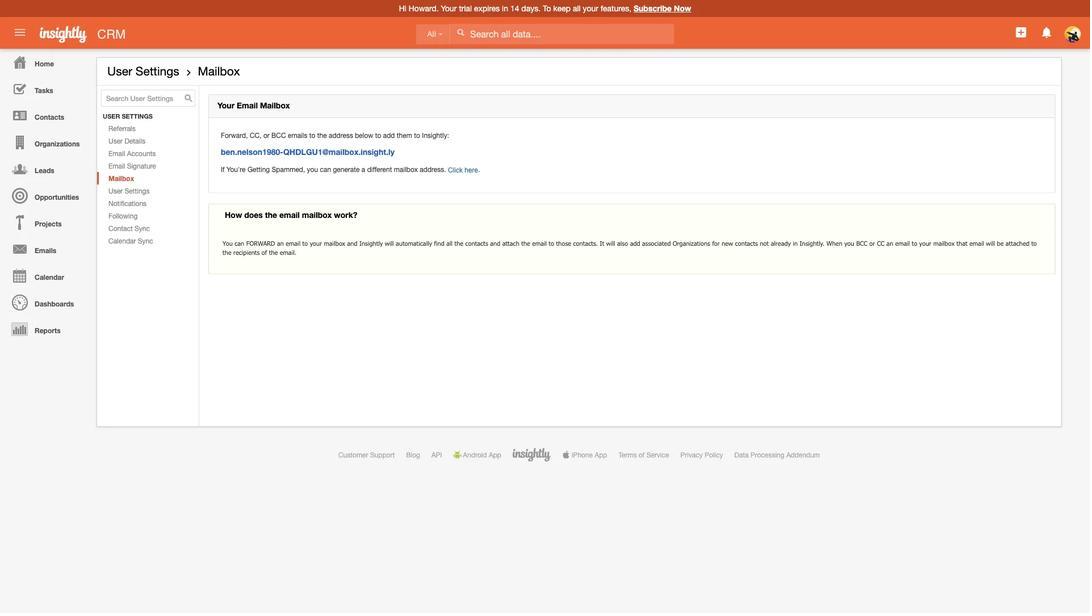 Task type: vqa. For each thing, say whether or not it's contained in the screenshot.
Calendar inside the USER SETTINGS Referrals User Details Email Accounts Email Signature Mailbox User Settings Notifications Following Contact Sync Calendar Sync
yes



Task type: locate. For each thing, give the bounding box(es) containing it.
1 horizontal spatial and
[[491, 239, 501, 247]]

already
[[771, 239, 792, 247]]

email left signature
[[109, 162, 125, 170]]

an right cc
[[887, 239, 894, 247]]

you inside if you're getting spammed, you can generate a different mailbox address. click here .
[[307, 165, 318, 173]]

email left those
[[533, 239, 547, 247]]

0 vertical spatial mailbox link
[[198, 64, 240, 78]]

contacts
[[466, 239, 489, 247], [736, 239, 759, 247]]

email right cc
[[896, 239, 911, 247]]

settings
[[136, 64, 179, 78], [125, 187, 150, 195]]

the down you
[[223, 249, 232, 256]]

1 vertical spatial you
[[845, 239, 855, 247]]

spammed,
[[272, 165, 305, 173]]

0 vertical spatial all
[[573, 4, 581, 13]]

0 horizontal spatial you
[[307, 165, 318, 173]]

0 horizontal spatial bcc
[[272, 131, 286, 139]]

mailbox link up the your email mailbox
[[198, 64, 240, 78]]

will
[[385, 239, 394, 247], [607, 239, 616, 247], [987, 239, 996, 247]]

2 vertical spatial mailbox
[[109, 174, 134, 182]]

terms
[[619, 451, 637, 459]]

app
[[489, 451, 502, 459], [595, 451, 608, 459]]

1 horizontal spatial bcc
[[857, 239, 868, 247]]

white image
[[457, 28, 465, 36]]

add left them
[[383, 131, 395, 139]]

contacts
[[35, 113, 64, 121]]

be
[[998, 239, 1005, 247]]

1 vertical spatial calendar
[[35, 273, 64, 281]]

0 horizontal spatial will
[[385, 239, 394, 247]]

and
[[347, 239, 358, 247], [491, 239, 501, 247]]

0 vertical spatial can
[[320, 165, 331, 173]]

mailbox left work?
[[302, 210, 332, 220]]

you're
[[227, 165, 246, 173]]

email.
[[280, 249, 297, 256]]

to
[[310, 131, 316, 139], [375, 131, 382, 139], [414, 131, 420, 139], [303, 239, 308, 247], [549, 239, 555, 247], [913, 239, 918, 247], [1032, 239, 1038, 247]]

app right android
[[489, 451, 502, 459]]

1 horizontal spatial or
[[870, 239, 876, 247]]

1 horizontal spatial will
[[607, 239, 616, 247]]

mailbox inside user settings referrals user details email accounts email signature mailbox user settings notifications following contact sync calendar sync
[[109, 174, 134, 182]]

if
[[221, 165, 225, 173]]

your left the features,
[[583, 4, 599, 13]]

an up email.
[[277, 239, 284, 247]]

email right that
[[970, 239, 985, 247]]

1 horizontal spatial you
[[845, 239, 855, 247]]

days.
[[522, 4, 541, 13]]

sync up calendar sync link
[[135, 224, 150, 232]]

1 horizontal spatial can
[[320, 165, 331, 173]]

user details link
[[97, 135, 199, 147]]

1 horizontal spatial app
[[595, 451, 608, 459]]

0 horizontal spatial all
[[447, 239, 453, 247]]

user settings link up the "search user settings" text box
[[107, 64, 179, 78]]

forward
[[246, 239, 275, 247]]

calendar down 'contact'
[[109, 237, 136, 245]]

calendar
[[109, 237, 136, 245], [35, 273, 64, 281]]

to right the below
[[375, 131, 382, 139]]

calendar up dashboards link
[[35, 273, 64, 281]]

0 vertical spatial of
[[262, 249, 267, 256]]

0 horizontal spatial contacts
[[466, 239, 489, 247]]

1 horizontal spatial add
[[631, 239, 641, 247]]

1 vertical spatial bcc
[[857, 239, 868, 247]]

can up the recipients
[[235, 239, 244, 247]]

0 horizontal spatial mailbox
[[109, 174, 134, 182]]

1 and from the left
[[347, 239, 358, 247]]

0 vertical spatial sync
[[135, 224, 150, 232]]

0 vertical spatial add
[[383, 131, 395, 139]]

the right attach
[[522, 239, 531, 247]]

0 vertical spatial you
[[307, 165, 318, 173]]

1 vertical spatial all
[[447, 239, 453, 247]]

1 vertical spatial in
[[793, 239, 798, 247]]

all link
[[416, 24, 451, 45]]

0 vertical spatial or
[[264, 131, 270, 139]]

0 vertical spatial mailbox
[[198, 64, 240, 78]]

1 horizontal spatial mailbox
[[198, 64, 240, 78]]

bcc
[[272, 131, 286, 139], [857, 239, 868, 247]]

2 app from the left
[[595, 451, 608, 459]]

0 horizontal spatial or
[[264, 131, 270, 139]]

user down crm
[[107, 64, 132, 78]]

attach
[[503, 239, 520, 247]]

to right emails
[[310, 131, 316, 139]]

0 horizontal spatial add
[[383, 131, 395, 139]]

tasks link
[[3, 76, 91, 102]]

1 vertical spatial or
[[870, 239, 876, 247]]

all
[[428, 30, 436, 39]]

user down referrals
[[109, 137, 123, 145]]

1 vertical spatial can
[[235, 239, 244, 247]]

mailbox inside if you're getting spammed, you can generate a different mailbox address. click here .
[[394, 165, 418, 173]]

2 horizontal spatial mailbox
[[260, 101, 290, 110]]

contact sync link
[[97, 222, 199, 235]]

mailbox
[[394, 165, 418, 173], [302, 210, 332, 220], [324, 239, 345, 247], [934, 239, 955, 247]]

0 horizontal spatial calendar
[[35, 273, 64, 281]]

of right 'terms'
[[639, 451, 645, 459]]

expires
[[475, 4, 500, 13]]

1 vertical spatial add
[[631, 239, 641, 247]]

you inside you can forward an email to your mailbox and insightly will automatically find all the contacts and attach the email to those contacts. it will also add associated organizations for new contacts not already in insightly. when you bcc or cc an email to your mailbox that email will be attached to the recipients of the email.
[[845, 239, 855, 247]]

user up notifications
[[109, 187, 123, 195]]

0 horizontal spatial can
[[235, 239, 244, 247]]

click here button
[[448, 164, 479, 176]]

mailbox up cc,
[[260, 101, 290, 110]]

it
[[600, 239, 605, 247]]

0 vertical spatial user settings link
[[107, 64, 179, 78]]

email
[[237, 101, 258, 110], [109, 149, 125, 157], [109, 162, 125, 170]]

terms of service
[[619, 451, 670, 459]]

0 horizontal spatial and
[[347, 239, 358, 247]]

data
[[735, 451, 749, 459]]

calendar inside user settings referrals user details email accounts email signature mailbox user settings notifications following contact sync calendar sync
[[109, 237, 136, 245]]

will right insightly
[[385, 239, 394, 247]]

0 horizontal spatial an
[[277, 239, 284, 247]]

or left cc
[[870, 239, 876, 247]]

your email mailbox
[[218, 101, 290, 110]]

email down details in the top of the page
[[109, 149, 125, 157]]

an
[[277, 239, 284, 247], [887, 239, 894, 247]]

settings up the "search user settings" text box
[[136, 64, 179, 78]]

14
[[511, 4, 520, 13]]

0 vertical spatial calendar
[[109, 237, 136, 245]]

1 horizontal spatial calendar
[[109, 237, 136, 245]]

1 vertical spatial email
[[109, 149, 125, 157]]

can left 'generate'
[[320, 165, 331, 173]]

1 vertical spatial your
[[218, 101, 235, 110]]

mailbox up the your email mailbox
[[198, 64, 240, 78]]

below
[[355, 131, 374, 139]]

your down how does the email mailbox work? at top left
[[310, 239, 322, 247]]

all right "find" at top
[[447, 239, 453, 247]]

accounts
[[127, 149, 156, 157]]

2 horizontal spatial will
[[987, 239, 996, 247]]

settings up notifications
[[125, 187, 150, 195]]

0 vertical spatial in
[[502, 4, 509, 13]]

1 horizontal spatial contacts
[[736, 239, 759, 247]]

the right "find" at top
[[455, 239, 464, 247]]

work?
[[334, 210, 358, 220]]

add right also
[[631, 239, 641, 247]]

1 vertical spatial organizations
[[673, 239, 711, 247]]

you right when
[[845, 239, 855, 247]]

to right attached
[[1032, 239, 1038, 247]]

settings inside user settings referrals user details email accounts email signature mailbox user settings notifications following contact sync calendar sync
[[125, 187, 150, 195]]

your
[[583, 4, 599, 13], [310, 239, 322, 247], [920, 239, 932, 247]]

forward, cc, or bcc emails to the address below to add them to insightly:
[[221, 131, 449, 139]]

bcc left cc
[[857, 239, 868, 247]]

email up cc,
[[237, 101, 258, 110]]

privacy
[[681, 451, 703, 459]]

calendar sync link
[[97, 235, 199, 247]]

1 vertical spatial of
[[639, 451, 645, 459]]

0 horizontal spatial of
[[262, 249, 267, 256]]

or right cc,
[[264, 131, 270, 139]]

2 will from the left
[[607, 239, 616, 247]]

here
[[465, 166, 479, 174]]

of
[[262, 249, 267, 256], [639, 451, 645, 459]]

your left that
[[920, 239, 932, 247]]

mailbox link down signature
[[97, 172, 199, 185]]

organizations
[[35, 140, 80, 148], [673, 239, 711, 247]]

all right "keep"
[[573, 4, 581, 13]]

if you're getting spammed, you can generate a different mailbox address. click here .
[[221, 165, 480, 174]]

1 vertical spatial mailbox
[[260, 101, 290, 110]]

1 horizontal spatial organizations
[[673, 239, 711, 247]]

your up forward,
[[218, 101, 235, 110]]

email accounts link
[[97, 147, 199, 160]]

0 vertical spatial organizations
[[35, 140, 80, 148]]

app right iphone
[[595, 451, 608, 459]]

in left the 14
[[502, 4, 509, 13]]

mailbox
[[198, 64, 240, 78], [260, 101, 290, 110], [109, 174, 134, 182]]

in inside you can forward an email to your mailbox and insightly will automatically find all the contacts and attach the email to those contacts. it will also add associated organizations for new contacts not already in insightly. when you bcc or cc an email to your mailbox that email will be attached to the recipients of the email.
[[793, 239, 798, 247]]

sync down contact sync link
[[138, 237, 153, 245]]

will right it
[[607, 239, 616, 247]]

your
[[441, 4, 457, 13], [218, 101, 235, 110]]

terms of service link
[[619, 451, 670, 459]]

you can forward an email to your mailbox and insightly will automatically find all the contacts and attach the email to those contacts. it will also add associated organizations for new contacts not already in insightly. when you bcc or cc an email to your mailbox that email will be attached to the recipients of the email.
[[223, 239, 1038, 256]]

those
[[557, 239, 572, 247]]

0 vertical spatial your
[[441, 4, 457, 13]]

1 horizontal spatial an
[[887, 239, 894, 247]]

will left be
[[987, 239, 996, 247]]

Search User Settings text field
[[101, 90, 195, 107]]

organizations up "leads" link on the top left of page
[[35, 140, 80, 148]]

user settings link up notifications
[[97, 185, 199, 197]]

0 horizontal spatial organizations
[[35, 140, 80, 148]]

navigation
[[0, 49, 91, 343]]

for
[[713, 239, 720, 247]]

and left insightly
[[347, 239, 358, 247]]

how
[[225, 210, 242, 220]]

support
[[370, 451, 395, 459]]

mailbox down signature
[[109, 174, 134, 182]]

bcc left emails
[[272, 131, 286, 139]]

organizations left for
[[673, 239, 711, 247]]

and left attach
[[491, 239, 501, 247]]

contacts left not
[[736, 239, 759, 247]]

following
[[109, 212, 138, 220]]

you down ben.nelson1980-qhdlgu1@mailbox.insight.ly link
[[307, 165, 318, 173]]

customer
[[339, 451, 369, 459]]

0 horizontal spatial app
[[489, 451, 502, 459]]

1 app from the left
[[489, 451, 502, 459]]

also
[[618, 239, 629, 247]]

contacts.
[[574, 239, 598, 247]]

click
[[448, 166, 463, 174]]

when
[[827, 239, 843, 247]]

emails link
[[3, 236, 91, 263]]

ben.nelson1980-qhdlgu1@mailbox.insight.ly
[[221, 147, 395, 157]]

1 vertical spatial settings
[[125, 187, 150, 195]]

to down how does the email mailbox work? at top left
[[303, 239, 308, 247]]

associated
[[643, 239, 671, 247]]

your left trial
[[441, 4, 457, 13]]

1 horizontal spatial in
[[793, 239, 798, 247]]

contacts left attach
[[466, 239, 489, 247]]

calendar link
[[3, 263, 91, 289]]

mailbox right different
[[394, 165, 418, 173]]

all
[[573, 4, 581, 13], [447, 239, 453, 247]]

app for iphone app
[[595, 451, 608, 459]]

navigation containing home
[[0, 49, 91, 343]]

home
[[35, 60, 54, 68]]

0 vertical spatial bcc
[[272, 131, 286, 139]]

in right already
[[793, 239, 798, 247]]

of down the forward
[[262, 249, 267, 256]]



Task type: describe. For each thing, give the bounding box(es) containing it.
email right does
[[280, 210, 300, 220]]

find
[[434, 239, 445, 247]]

mailbox down work?
[[324, 239, 345, 247]]

notifications image
[[1041, 26, 1054, 39]]

or inside you can forward an email to your mailbox and insightly will automatically find all the contacts and attach the email to those contacts. it will also add associated organizations for new contacts not already in insightly. when you bcc or cc an email to your mailbox that email will be attached to the recipients of the email.
[[870, 239, 876, 247]]

1 contacts from the left
[[466, 239, 489, 247]]

settings
[[122, 113, 153, 120]]

address
[[329, 131, 353, 139]]

data processing addendum
[[735, 451, 821, 459]]

a
[[362, 165, 366, 173]]

reports link
[[3, 316, 91, 343]]

the right does
[[265, 210, 277, 220]]

1 vertical spatial mailbox link
[[97, 172, 199, 185]]

0 horizontal spatial in
[[502, 4, 509, 13]]

android app link
[[454, 451, 502, 459]]

user settings
[[107, 64, 179, 78]]

0 vertical spatial settings
[[136, 64, 179, 78]]

1 an from the left
[[277, 239, 284, 247]]

insightly
[[360, 239, 383, 247]]

2 vertical spatial user
[[109, 187, 123, 195]]

generate
[[333, 165, 360, 173]]

recipients
[[234, 249, 260, 256]]

the left address
[[318, 131, 327, 139]]

insightly.
[[800, 239, 825, 247]]

organizations inside navigation
[[35, 140, 80, 148]]

0 horizontal spatial your
[[310, 239, 322, 247]]

to
[[543, 4, 551, 13]]

subscribe now link
[[634, 4, 692, 13]]

of inside you can forward an email to your mailbox and insightly will automatically find all the contacts and attach the email to those contacts. it will also add associated organizations for new contacts not already in insightly. when you bcc or cc an email to your mailbox that email will be attached to the recipients of the email.
[[262, 249, 267, 256]]

now
[[674, 4, 692, 13]]

android app
[[463, 451, 502, 459]]

mailbox left that
[[934, 239, 955, 247]]

1 vertical spatial sync
[[138, 237, 153, 245]]

howard.
[[409, 4, 439, 13]]

privacy policy link
[[681, 451, 724, 459]]

api link
[[432, 451, 442, 459]]

qhdlgu1@mailbox.insight.ly
[[284, 147, 395, 157]]

3 will from the left
[[987, 239, 996, 247]]

calendar inside "link"
[[35, 273, 64, 281]]

to left those
[[549, 239, 555, 247]]

customer support link
[[339, 451, 395, 459]]

2 and from the left
[[491, 239, 501, 247]]

api
[[432, 451, 442, 459]]

data processing addendum link
[[735, 451, 821, 459]]

cc,
[[250, 131, 262, 139]]

to right them
[[414, 131, 420, 139]]

emails
[[288, 131, 308, 139]]

privacy policy
[[681, 451, 724, 459]]

dashboards
[[35, 300, 74, 308]]

add inside you can forward an email to your mailbox and insightly will automatically find all the contacts and attach the email to those contacts. it will also add associated organizations for new contacts not already in insightly. when you bcc or cc an email to your mailbox that email will be attached to the recipients of the email.
[[631, 239, 641, 247]]

addendum
[[787, 451, 821, 459]]

crm
[[97, 27, 126, 41]]

dashboards link
[[3, 289, 91, 316]]

notifications link
[[97, 197, 199, 210]]

leads link
[[3, 156, 91, 182]]

contacts link
[[3, 102, 91, 129]]

ben.nelson1980-
[[221, 147, 284, 157]]

forward,
[[221, 131, 248, 139]]

0 vertical spatial user
[[107, 64, 132, 78]]

email up email.
[[286, 239, 301, 247]]

referrals
[[109, 124, 136, 132]]

1 vertical spatial user settings link
[[97, 185, 199, 197]]

contact
[[109, 224, 133, 232]]

email signature link
[[97, 160, 199, 172]]

user
[[103, 113, 120, 120]]

automatically
[[396, 239, 433, 247]]

policy
[[705, 451, 724, 459]]

that
[[957, 239, 968, 247]]

opportunities
[[35, 193, 79, 201]]

home link
[[3, 49, 91, 76]]

signature
[[127, 162, 156, 170]]

new
[[722, 239, 734, 247]]

1 horizontal spatial of
[[639, 451, 645, 459]]

referrals link
[[97, 122, 199, 135]]

emails
[[35, 247, 56, 255]]

2 vertical spatial email
[[109, 162, 125, 170]]

insightly:
[[422, 131, 449, 139]]

the left email.
[[269, 249, 278, 256]]

all inside you can forward an email to your mailbox and insightly will automatically find all the contacts and attach the email to those contacts. it will also add associated organizations for new contacts not already in insightly. when you bcc or cc an email to your mailbox that email will be attached to the recipients of the email.
[[447, 239, 453, 247]]

organizations inside you can forward an email to your mailbox and insightly will automatically find all the contacts and attach the email to those contacts. it will also add associated organizations for new contacts not already in insightly. when you bcc or cc an email to your mailbox that email will be attached to the recipients of the email.
[[673, 239, 711, 247]]

0 vertical spatial email
[[237, 101, 258, 110]]

getting
[[248, 165, 270, 173]]

features,
[[601, 4, 632, 13]]

1 horizontal spatial your
[[583, 4, 599, 13]]

blog link
[[406, 451, 420, 459]]

projects
[[35, 220, 62, 228]]

tasks
[[35, 86, 53, 94]]

cc
[[878, 239, 885, 247]]

can inside if you're getting spammed, you can generate a different mailbox address. click here .
[[320, 165, 331, 173]]

how does the email mailbox work?
[[225, 210, 358, 220]]

user settings referrals user details email accounts email signature mailbox user settings notifications following contact sync calendar sync
[[103, 113, 156, 245]]

details
[[125, 137, 145, 145]]

address.
[[420, 165, 446, 173]]

bcc inside you can forward an email to your mailbox and insightly will automatically find all the contacts and attach the email to those contacts. it will also add associated organizations for new contacts not already in insightly. when you bcc or cc an email to your mailbox that email will be attached to the recipients of the email.
[[857, 239, 868, 247]]

you
[[223, 239, 233, 247]]

reports
[[35, 327, 61, 335]]

1 will from the left
[[385, 239, 394, 247]]

ben.nelson1980-qhdlgu1@mailbox.insight.ly link
[[221, 147, 395, 157]]

attached
[[1006, 239, 1030, 247]]

to right cc
[[913, 239, 918, 247]]

0 horizontal spatial your
[[218, 101, 235, 110]]

1 vertical spatial user
[[109, 137, 123, 145]]

2 horizontal spatial your
[[920, 239, 932, 247]]

iphone app link
[[562, 451, 608, 459]]

them
[[397, 131, 412, 139]]

2 an from the left
[[887, 239, 894, 247]]

2 contacts from the left
[[736, 239, 759, 247]]

iphone app
[[572, 451, 608, 459]]

hi
[[399, 4, 407, 13]]

can inside you can forward an email to your mailbox and insightly will automatically find all the contacts and attach the email to those contacts. it will also add associated organizations for new contacts not already in insightly. when you bcc or cc an email to your mailbox that email will be attached to the recipients of the email.
[[235, 239, 244, 247]]

1 horizontal spatial all
[[573, 4, 581, 13]]

app for android app
[[489, 451, 502, 459]]

notifications
[[109, 199, 147, 207]]

not
[[761, 239, 769, 247]]

1 horizontal spatial your
[[441, 4, 457, 13]]

Search all data.... text field
[[451, 24, 675, 44]]



